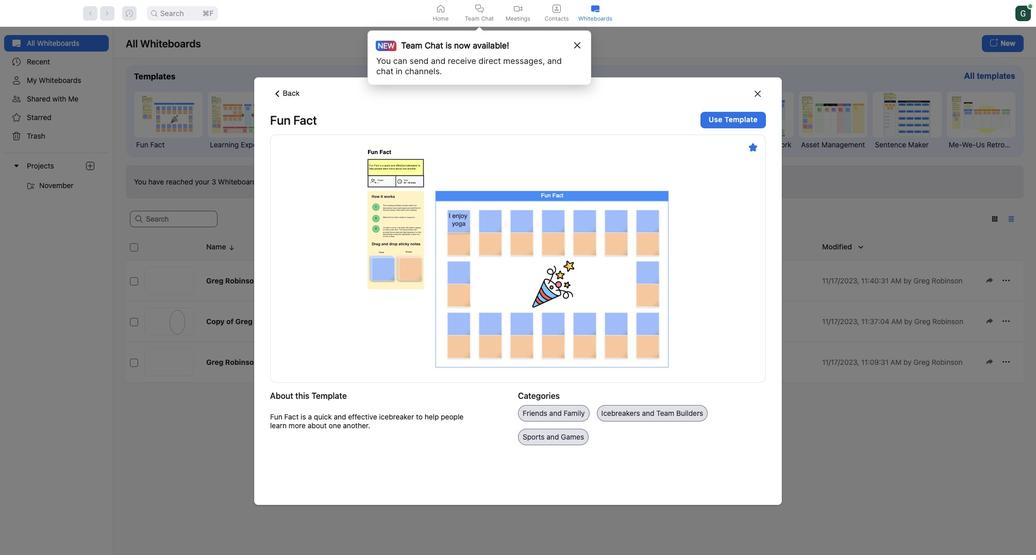 Task type: vqa. For each thing, say whether or not it's contained in the screenshot.
TAB LIST containing Home
yes



Task type: locate. For each thing, give the bounding box(es) containing it.
chat inside team chat is now available! you can send and receive direct messages, and chat in channels.
[[425, 40, 443, 51]]

video on image
[[514, 4, 522, 13], [514, 4, 522, 13]]

chat down team chat icon
[[481, 15, 494, 22]]

0 vertical spatial chat
[[481, 15, 494, 22]]

1 horizontal spatial chat
[[481, 15, 494, 22]]

1 vertical spatial team
[[401, 40, 422, 51]]

0 horizontal spatial and
[[431, 56, 446, 66]]

team
[[465, 15, 480, 22], [401, 40, 422, 51]]

direct
[[479, 56, 501, 66]]

channels.
[[405, 66, 442, 76]]

chat
[[376, 66, 393, 76]]

team inside button
[[465, 15, 480, 22]]

magnifier image
[[151, 10, 157, 16], [151, 10, 157, 16]]

0 vertical spatial team
[[465, 15, 480, 22]]

and
[[431, 56, 446, 66], [547, 56, 562, 66]]

search
[[160, 9, 184, 17]]

chat for team chat
[[481, 15, 494, 22]]

close image
[[574, 42, 580, 48]]

and down team chat is now available! element
[[431, 56, 446, 66]]

online image
[[1028, 4, 1032, 8], [1028, 4, 1032, 8]]

team chat is now available! element
[[379, 39, 509, 52]]

team chat is now available! you can send and receive direct messages, and chat in channels.
[[376, 40, 562, 76]]

team chat image
[[475, 4, 484, 13]]

team up send
[[401, 40, 422, 51]]

meetings button
[[499, 0, 537, 26]]

team down team chat image
[[465, 15, 480, 22]]

1 horizontal spatial team
[[465, 15, 480, 22]]

0 horizontal spatial chat
[[425, 40, 443, 51]]

you
[[376, 56, 391, 66]]

now
[[454, 40, 470, 51]]

tooltip
[[368, 26, 591, 85]]

you can send and receive direct messages, and chat in channels. element
[[376, 56, 572, 76]]

chat left the is
[[425, 40, 443, 51]]

chat
[[481, 15, 494, 22], [425, 40, 443, 51]]

and right messages,
[[547, 56, 562, 66]]

team chat button
[[460, 0, 499, 26]]

contacts button
[[537, 0, 576, 26]]

tab list
[[421, 0, 615, 26]]

1 horizontal spatial and
[[547, 56, 562, 66]]

home small image
[[437, 4, 445, 13]]

contacts
[[545, 15, 569, 22]]

team inside team chat is now available! you can send and receive direct messages, and chat in channels.
[[401, 40, 422, 51]]

is
[[446, 40, 452, 51]]

messages,
[[503, 56, 545, 66]]

profile contact image
[[553, 4, 561, 13], [553, 4, 561, 13]]

1 vertical spatial chat
[[425, 40, 443, 51]]

chat inside button
[[481, 15, 494, 22]]

whiteboards button
[[576, 0, 615, 26]]

0 horizontal spatial team
[[401, 40, 422, 51]]

whiteboard small image
[[591, 4, 600, 13]]



Task type: describe. For each thing, give the bounding box(es) containing it.
send
[[410, 56, 429, 66]]

2 and from the left
[[547, 56, 562, 66]]

team chat image
[[475, 4, 484, 13]]

meetings
[[506, 15, 530, 22]]

can
[[393, 56, 407, 66]]

⌘f
[[202, 9, 214, 17]]

tab list containing home
[[421, 0, 615, 26]]

whiteboards
[[578, 15, 612, 22]]

team chat
[[465, 15, 494, 22]]

team for team chat is now available! you can send and receive direct messages, and chat in channels.
[[401, 40, 422, 51]]

available!
[[473, 40, 509, 51]]

whiteboard small image
[[591, 4, 600, 13]]

chat for team chat is now available! you can send and receive direct messages, and chat in channels.
[[425, 40, 443, 51]]

close image
[[574, 42, 580, 48]]

avatar image
[[1016, 5, 1031, 21]]

home
[[433, 15, 449, 22]]

tooltip containing team chat is now available! you can send and receive direct messages, and chat in channels.
[[368, 26, 591, 85]]

team for team chat
[[465, 15, 480, 22]]

receive
[[448, 56, 476, 66]]

home small image
[[437, 4, 445, 13]]

in
[[396, 66, 403, 76]]

1 and from the left
[[431, 56, 446, 66]]

home button
[[421, 0, 460, 26]]



